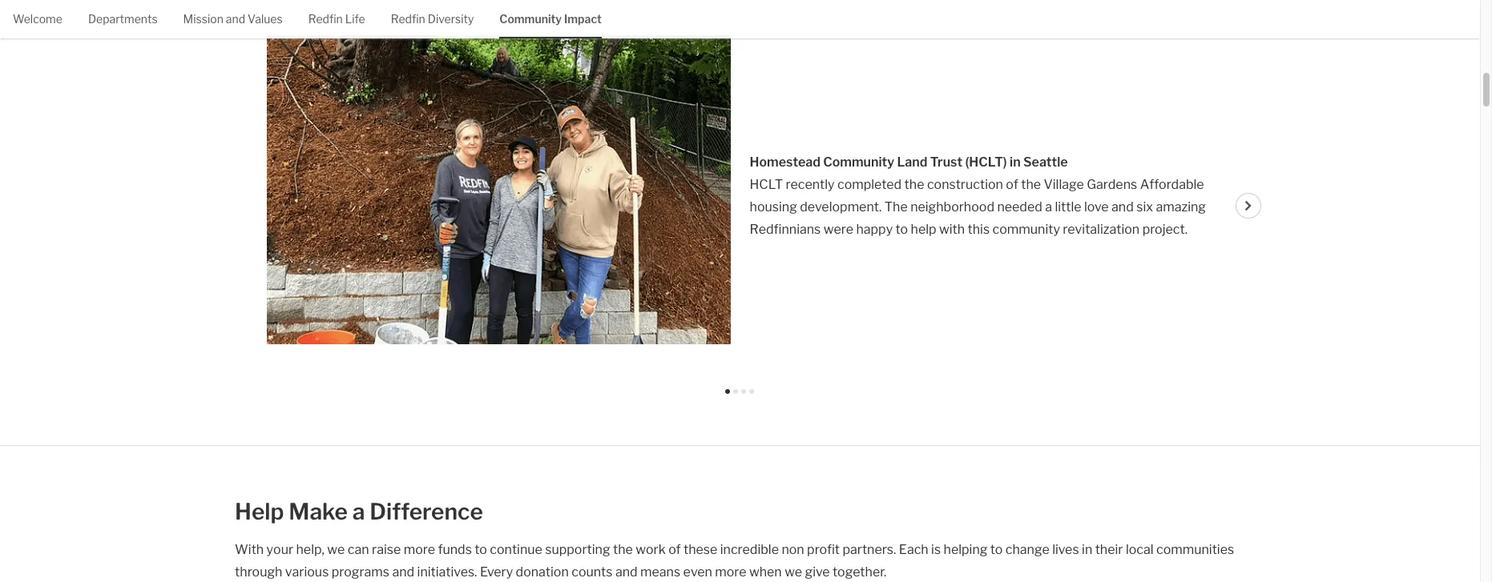 Task type: describe. For each thing, give the bounding box(es) containing it.
change
[[1006, 542, 1050, 558]]

make
[[289, 498, 348, 526]]

a inside homestead community land trust (hclt) in seattle hclt recently completed the construction of the village gardens affordable housing development. the neighborhood needed a little love and six amazing redfinnians were happy to help with this community revitalization project.
[[1046, 199, 1053, 215]]

(hclt)
[[966, 155, 1008, 170]]

construction
[[928, 177, 1004, 192]]

hclt
[[750, 177, 783, 192]]

redfin life
[[308, 12, 365, 26]]

donation
[[516, 565, 569, 580]]

redfin for redfin diversity
[[391, 12, 426, 26]]

help
[[235, 498, 284, 526]]

supporting
[[545, 542, 611, 558]]

help make a difference
[[235, 498, 483, 526]]

1 horizontal spatial the
[[905, 177, 925, 192]]

next image
[[1245, 201, 1254, 211]]

give
[[805, 565, 830, 580]]

continue
[[490, 542, 543, 558]]

community
[[993, 222, 1061, 237]]

redfin diversity link
[[391, 0, 474, 37]]

0 horizontal spatial we
[[327, 542, 345, 558]]

slide 1 dot image
[[726, 389, 731, 394]]

village
[[1044, 177, 1085, 192]]

the
[[885, 199, 908, 215]]

partners.
[[843, 542, 897, 558]]

with
[[940, 222, 965, 237]]

even
[[684, 565, 713, 580]]

their
[[1096, 542, 1124, 558]]

initiatives.
[[417, 565, 477, 580]]

six
[[1137, 199, 1154, 215]]

little
[[1055, 199, 1082, 215]]

2 horizontal spatial to
[[991, 542, 1003, 558]]

welcome link
[[13, 0, 62, 37]]

love
[[1085, 199, 1109, 215]]

slide 3 dot image
[[742, 389, 747, 394]]

the inside with your help, we can raise more funds to continue supporting the work of these incredible non profit partners. each is helping to change lives in their local communities through various programs and initiatives. every donation counts and means even more when we give together.
[[613, 542, 633, 558]]

departments
[[88, 12, 158, 26]]

1 horizontal spatial more
[[715, 565, 747, 580]]

to inside homestead community land trust (hclt) in seattle hclt recently completed the construction of the village gardens affordable housing development. the neighborhood needed a little love and six amazing redfinnians were happy to help with this community revitalization project.
[[896, 222, 908, 237]]

profit
[[807, 542, 840, 558]]

every
[[480, 565, 513, 580]]

this
[[968, 222, 990, 237]]

incredible
[[721, 542, 779, 558]]

together.
[[833, 565, 887, 580]]

affordable
[[1141, 177, 1205, 192]]

help
[[911, 222, 937, 237]]

impact
[[564, 12, 602, 26]]

were
[[824, 222, 854, 237]]

redfin diversity
[[391, 12, 474, 26]]

your
[[267, 542, 293, 558]]

0 vertical spatial more
[[404, 542, 435, 558]]

welcome
[[13, 12, 62, 26]]

various
[[285, 565, 329, 580]]

and inside homestead community land trust (hclt) in seattle hclt recently completed the construction of the village gardens affordable housing development. the neighborhood needed a little love and six amazing redfinnians were happy to help with this community revitalization project.
[[1112, 199, 1134, 215]]

life
[[345, 12, 365, 26]]



Task type: locate. For each thing, give the bounding box(es) containing it.
land
[[897, 155, 928, 170]]

1 redfin from the left
[[308, 12, 343, 26]]

0 vertical spatial of
[[1006, 177, 1019, 192]]

1 horizontal spatial community
[[824, 155, 895, 170]]

to right funds
[[475, 542, 487, 558]]

in right lives
[[1082, 542, 1093, 558]]

development.
[[800, 199, 882, 215]]

2 redfin from the left
[[391, 12, 426, 26]]

happy
[[857, 222, 893, 237]]

0 horizontal spatial of
[[669, 542, 681, 558]]

project.
[[1143, 222, 1188, 237]]

0 horizontal spatial redfin
[[308, 12, 343, 26]]

of right work
[[669, 542, 681, 558]]

1 horizontal spatial to
[[896, 222, 908, 237]]

and inside mission and values link
[[226, 12, 245, 26]]

community left the "impact"
[[500, 12, 562, 26]]

the
[[905, 177, 925, 192], [1022, 177, 1041, 192], [613, 542, 633, 558]]

2 horizontal spatial the
[[1022, 177, 1041, 192]]

1 vertical spatial a
[[353, 498, 365, 526]]

help,
[[296, 542, 325, 558]]

amazing
[[1156, 199, 1207, 215]]

0 vertical spatial community
[[500, 12, 562, 26]]

mission
[[183, 12, 224, 26]]

difference
[[370, 498, 483, 526]]

1 vertical spatial in
[[1082, 542, 1093, 558]]

redfin left life
[[308, 12, 343, 26]]

housing
[[750, 199, 798, 215]]

to right helping
[[991, 542, 1003, 558]]

helping
[[944, 542, 988, 558]]

0 horizontal spatial community
[[500, 12, 562, 26]]

non
[[782, 542, 805, 558]]

lives
[[1053, 542, 1080, 558]]

0 horizontal spatial more
[[404, 542, 435, 558]]

1 vertical spatial we
[[785, 565, 803, 580]]

1 horizontal spatial a
[[1046, 199, 1053, 215]]

with
[[235, 542, 264, 558]]

needed
[[998, 199, 1043, 215]]

when
[[750, 565, 782, 580]]

redfin for redfin life
[[308, 12, 343, 26]]

recently
[[786, 177, 835, 192]]

mission and values
[[183, 12, 283, 26]]

funds
[[438, 542, 472, 558]]

a left little
[[1046, 199, 1053, 215]]

in right the (hclt)
[[1010, 155, 1021, 170]]

redfin
[[308, 12, 343, 26], [391, 12, 426, 26]]

redfin left diversity
[[391, 12, 426, 26]]

1 vertical spatial more
[[715, 565, 747, 580]]

redfin inside 'link'
[[308, 12, 343, 26]]

redfinnians
[[750, 222, 821, 237]]

through
[[235, 565, 283, 580]]

slide 2 dot image
[[734, 389, 739, 394]]

we
[[327, 542, 345, 558], [785, 565, 803, 580]]

neighborhood
[[911, 199, 995, 215]]

community up completed
[[824, 155, 895, 170]]

and left six
[[1112, 199, 1134, 215]]

community inside homestead community land trust (hclt) in seattle hclt recently completed the construction of the village gardens affordable housing development. the neighborhood needed a little love and six amazing redfinnians were happy to help with this community revitalization project.
[[824, 155, 895, 170]]

homestead community land trust (hclt) in seattle hclt recently completed the construction of the village gardens affordable housing development. the neighborhood needed a little love and six amazing redfinnians were happy to help with this community revitalization project.
[[750, 155, 1207, 237]]

departments link
[[88, 0, 158, 37]]

slide 4 dot image
[[750, 389, 755, 394]]

raise
[[372, 542, 401, 558]]

and down raise
[[392, 565, 415, 580]]

1 vertical spatial of
[[669, 542, 681, 558]]

trust
[[931, 155, 963, 170]]

more right raise
[[404, 542, 435, 558]]

more
[[404, 542, 435, 558], [715, 565, 747, 580]]

community impact
[[500, 12, 602, 26]]

seattle
[[1024, 155, 1068, 170]]

0 vertical spatial in
[[1010, 155, 1021, 170]]

of
[[1006, 177, 1019, 192], [669, 542, 681, 558]]

community
[[500, 12, 562, 26], [824, 155, 895, 170]]

redfin life link
[[308, 0, 365, 37]]

a
[[1046, 199, 1053, 215], [353, 498, 365, 526]]

means
[[641, 565, 681, 580]]

revitalization
[[1063, 222, 1140, 237]]

can
[[348, 542, 369, 558]]

1 horizontal spatial redfin
[[391, 12, 426, 26]]

to left help
[[896, 222, 908, 237]]

communities
[[1157, 542, 1235, 558]]

of up needed
[[1006, 177, 1019, 192]]

local
[[1126, 542, 1154, 558]]

community inside 'link'
[[500, 12, 562, 26]]

and left values
[[226, 12, 245, 26]]

completed
[[838, 177, 902, 192]]

in
[[1010, 155, 1021, 170], [1082, 542, 1093, 558]]

1 vertical spatial community
[[824, 155, 895, 170]]

and down work
[[616, 565, 638, 580]]

0 horizontal spatial to
[[475, 542, 487, 558]]

homestead
[[750, 155, 821, 170]]

these
[[684, 542, 718, 558]]

with your help, we can raise more funds to continue supporting the work of these incredible non profit partners. each is helping to change lives in their local communities through various programs and initiatives. every donation counts and means even more when we give together.
[[235, 542, 1235, 580]]

is
[[932, 542, 941, 558]]

gardens
[[1087, 177, 1138, 192]]

of inside homestead community land trust (hclt) in seattle hclt recently completed the construction of the village gardens affordable housing development. the neighborhood needed a little love and six amazing redfinnians were happy to help with this community revitalization project.
[[1006, 177, 1019, 192]]

1 horizontal spatial in
[[1082, 542, 1093, 558]]

of inside with your help, we can raise more funds to continue supporting the work of these incredible non profit partners. each is helping to change lives in their local communities through various programs and initiatives. every donation counts and means even more when we give together.
[[669, 542, 681, 558]]

more down incredible
[[715, 565, 747, 580]]

to
[[896, 222, 908, 237], [475, 542, 487, 558], [991, 542, 1003, 558]]

diversity
[[428, 12, 474, 26]]

1 horizontal spatial of
[[1006, 177, 1019, 192]]

mission and values link
[[183, 0, 283, 37]]

we down non
[[785, 565, 803, 580]]

work
[[636, 542, 666, 558]]

and
[[226, 12, 245, 26], [1112, 199, 1134, 215], [392, 565, 415, 580], [616, 565, 638, 580]]

counts
[[572, 565, 613, 580]]

0 vertical spatial we
[[327, 542, 345, 558]]

in inside homestead community land trust (hclt) in seattle hclt recently completed the construction of the village gardens affordable housing development. the neighborhood needed a little love and six amazing redfinnians were happy to help with this community revitalization project.
[[1010, 155, 1021, 170]]

each
[[899, 542, 929, 558]]

a up can
[[353, 498, 365, 526]]

the up needed
[[1022, 177, 1041, 192]]

programs
[[332, 565, 390, 580]]

in inside with your help, we can raise more funds to continue supporting the work of these incredible non profit partners. each is helping to change lives in their local communities through various programs and initiatives. every donation counts and means even more when we give together.
[[1082, 542, 1093, 558]]

1 horizontal spatial we
[[785, 565, 803, 580]]

0 horizontal spatial a
[[353, 498, 365, 526]]

0 horizontal spatial the
[[613, 542, 633, 558]]

values
[[248, 12, 283, 26]]

0 vertical spatial a
[[1046, 199, 1053, 215]]

the left work
[[613, 542, 633, 558]]

we left can
[[327, 542, 345, 558]]

community impact link
[[500, 0, 602, 37]]

the down land
[[905, 177, 925, 192]]

0 horizontal spatial in
[[1010, 155, 1021, 170]]



Task type: vqa. For each thing, say whether or not it's contained in the screenshot.
'727 reviews , 1,607 Redfin and partner-agent clients'
no



